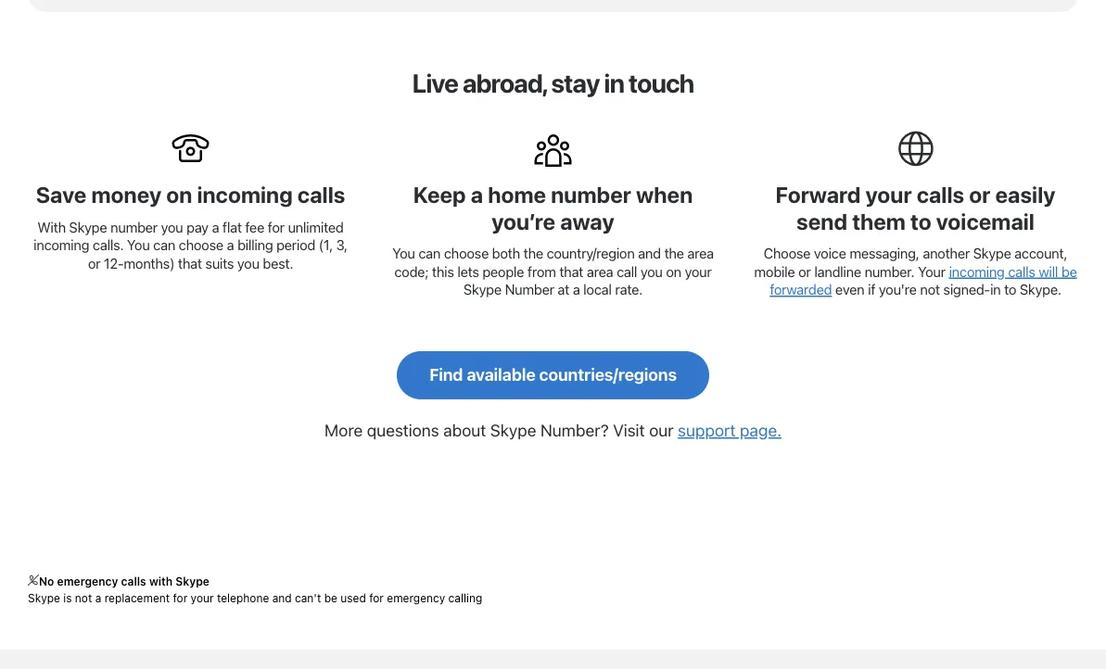Task type: locate. For each thing, give the bounding box(es) containing it.
area
[[688, 246, 714, 262], [587, 264, 613, 280]]

1 horizontal spatial choose
[[444, 246, 489, 262]]

1 vertical spatial area
[[587, 264, 613, 280]]

calls up voicemail
[[917, 182, 965, 208]]

can
[[153, 237, 175, 253], [419, 246, 441, 262]]

country/region
[[547, 246, 635, 262]]

a down the flat
[[227, 237, 234, 253]]

0 vertical spatial on
[[166, 182, 192, 208]]

calls up replacement
[[121, 575, 146, 588]]

area down the when
[[688, 246, 714, 262]]

skype down lets
[[464, 282, 502, 298]]

support
[[678, 421, 736, 441]]

be
[[1062, 264, 1077, 280], [324, 592, 338, 605]]

can up this
[[419, 246, 441, 262]]

keep
[[413, 182, 466, 208]]

2 horizontal spatial incoming
[[949, 264, 1005, 280]]

0 horizontal spatial for
[[173, 592, 188, 605]]

code;
[[395, 264, 429, 280]]

rate.
[[615, 282, 643, 298]]

1 horizontal spatial for
[[268, 219, 285, 235]]

0 vertical spatial in
[[604, 68, 624, 98]]

choose inside you can choose both the country/region and the area code; this lets people from that area call you on your skype number at a local rate.
[[444, 246, 489, 262]]

1 horizontal spatial or
[[799, 264, 811, 280]]

not right is
[[75, 592, 92, 605]]

0 vertical spatial not
[[920, 282, 940, 298]]

forward your calls or easily send them to voicemail
[[776, 182, 1056, 235]]

choose inside with skype number you pay a flat fee for unlimited incoming calls. you can choose a billing period (1, 3, or 12-months) that suits you best.
[[179, 237, 223, 253]]

in
[[604, 68, 624, 98], [991, 282, 1001, 298]]

on up pay
[[166, 182, 192, 208]]

in right 'stay'
[[604, 68, 624, 98]]

a right at at the right
[[573, 282, 580, 298]]

1 vertical spatial to
[[1005, 282, 1017, 298]]

for right used
[[369, 592, 384, 605]]

on
[[166, 182, 192, 208], [666, 264, 682, 280]]

0 horizontal spatial that
[[178, 255, 202, 271]]

1 horizontal spatial you
[[392, 246, 415, 262]]

1 vertical spatial incoming
[[34, 237, 89, 253]]

your right "call"
[[685, 264, 712, 280]]

1 horizontal spatial emergency
[[387, 592, 445, 605]]

your inside forward your calls or easily send them to voicemail
[[866, 182, 912, 208]]

you inside you can choose both the country/region and the area code; this lets people from that area call you on your skype number at a local rate.
[[641, 264, 663, 280]]

choose
[[179, 237, 223, 253], [444, 246, 489, 262]]

1 vertical spatial be
[[324, 592, 338, 605]]

number up 'away' in the top right of the page
[[551, 182, 632, 208]]

calls.
[[93, 237, 124, 253]]

0 horizontal spatial be
[[324, 592, 338, 605]]

calls up skype.
[[1009, 264, 1036, 280]]

1 horizontal spatial that
[[560, 264, 584, 280]]

even
[[836, 282, 865, 298]]

period
[[276, 237, 315, 253]]

skype is not a replacement for your telephone and can't be used for emergency calling
[[28, 592, 483, 605]]

skype up calls. on the left top of the page
[[69, 219, 107, 235]]

0 horizontal spatial can
[[153, 237, 175, 253]]

calls up unlimited
[[298, 182, 345, 208]]

your left telephone
[[191, 592, 214, 605]]

number
[[505, 282, 554, 298]]

and
[[638, 246, 661, 262], [272, 592, 292, 605]]

0 horizontal spatial number
[[110, 219, 158, 235]]

our
[[649, 421, 674, 441]]

0 horizontal spatial and
[[272, 592, 292, 605]]

1 horizontal spatial the
[[665, 246, 684, 262]]

your
[[866, 182, 912, 208], [685, 264, 712, 280], [191, 592, 214, 605]]

number inside the keep a home number when you're away
[[551, 182, 632, 208]]

1 horizontal spatial area
[[688, 246, 714, 262]]

skype down voicemail
[[974, 246, 1012, 262]]

incoming inside with skype number you pay a flat fee for unlimited incoming calls. you can choose a billing period (1, 3, or 12-months) that suits you best.
[[34, 237, 89, 253]]

2 horizontal spatial or
[[970, 182, 991, 208]]

or up voicemail
[[970, 182, 991, 208]]

0 horizontal spatial your
[[191, 592, 214, 605]]

0 vertical spatial number
[[551, 182, 632, 208]]

for right 'fee'
[[268, 219, 285, 235]]

choose
[[764, 246, 811, 262]]

the down the when
[[665, 246, 684, 262]]

number up calls. on the left top of the page
[[110, 219, 158, 235]]

incoming up 'fee'
[[197, 182, 293, 208]]

4 heading from the left
[[553, 650, 708, 670]]

incoming up signed-
[[949, 264, 1005, 280]]

0 horizontal spatial or
[[88, 255, 100, 271]]

number
[[551, 182, 632, 208], [110, 219, 158, 235]]

2 horizontal spatial you
[[641, 264, 663, 280]]

that
[[178, 255, 202, 271], [560, 264, 584, 280]]

you up months)
[[127, 237, 150, 253]]

you
[[127, 237, 150, 253], [392, 246, 415, 262]]

1 vertical spatial and
[[272, 592, 292, 605]]

on right "call"
[[666, 264, 682, 280]]

that left the suits
[[178, 255, 202, 271]]

them
[[853, 209, 906, 235]]

1 horizontal spatial in
[[991, 282, 1001, 298]]

your up them
[[866, 182, 912, 208]]

to up another
[[911, 209, 932, 235]]

save money on incoming calls
[[36, 182, 345, 208]]

be left used
[[324, 592, 338, 605]]

1 horizontal spatial can
[[419, 246, 441, 262]]

that inside you can choose both the country/region and the area code; this lets people from that area call you on your skype number at a local rate.
[[560, 264, 584, 280]]

and left can't
[[272, 592, 292, 605]]

or left 12-
[[88, 255, 100, 271]]

2 the from the left
[[665, 246, 684, 262]]

choose down pay
[[179, 237, 223, 253]]

2 horizontal spatial your
[[866, 182, 912, 208]]

in left skype.
[[991, 282, 1001, 298]]

you right "call"
[[641, 264, 663, 280]]

1 horizontal spatial to
[[1005, 282, 1017, 298]]

more questions about skype number? visit our support page.
[[325, 421, 782, 441]]

2 vertical spatial incoming
[[949, 264, 1005, 280]]

you left pay
[[161, 219, 183, 235]]

a right is
[[95, 592, 101, 605]]

will
[[1039, 264, 1059, 280]]

choose up lets
[[444, 246, 489, 262]]

1 horizontal spatial your
[[685, 264, 712, 280]]

another
[[923, 246, 970, 262]]

when
[[636, 182, 693, 208]]

skype
[[69, 219, 107, 235], [974, 246, 1012, 262], [464, 282, 502, 298], [491, 421, 537, 441], [176, 575, 209, 588], [28, 592, 60, 605]]

and up "rate."
[[638, 246, 661, 262]]

1 horizontal spatial you
[[237, 255, 260, 271]]

0 horizontal spatial you
[[161, 219, 183, 235]]

0 vertical spatial area
[[688, 246, 714, 262]]

0 horizontal spatial to
[[911, 209, 932, 235]]

area up local
[[587, 264, 613, 280]]

at
[[558, 282, 570, 298]]

0 vertical spatial to
[[911, 209, 932, 235]]

home
[[488, 182, 546, 208]]

with
[[149, 575, 173, 588]]

or up forwarded
[[799, 264, 811, 280]]

you up "code;"
[[392, 246, 415, 262]]

1 the from the left
[[524, 246, 543, 262]]

no
[[39, 575, 54, 588]]

forward
[[776, 182, 861, 208]]

1 vertical spatial emergency
[[387, 592, 445, 605]]

1 horizontal spatial on
[[666, 264, 682, 280]]

calls inside forward your calls or easily send them to voicemail
[[917, 182, 965, 208]]

voice
[[814, 246, 847, 262]]

incoming down with
[[34, 237, 89, 253]]

the
[[524, 246, 543, 262], [665, 246, 684, 262]]

save
[[36, 182, 87, 208]]

that up at at the right
[[560, 264, 584, 280]]

1 horizontal spatial number
[[551, 182, 632, 208]]

0 vertical spatial incoming
[[197, 182, 293, 208]]

can't
[[295, 592, 321, 605]]

1 horizontal spatial be
[[1062, 264, 1077, 280]]

skype.
[[1020, 282, 1062, 298]]

not
[[920, 282, 940, 298], [75, 592, 92, 605]]

you inside you can choose both the country/region and the area code; this lets people from that area call you on your skype number at a local rate.
[[392, 246, 415, 262]]

you down billing
[[237, 255, 260, 271]]

1 horizontal spatial and
[[638, 246, 661, 262]]

0 vertical spatial be
[[1062, 264, 1077, 280]]

or
[[970, 182, 991, 208], [88, 255, 100, 271], [799, 264, 811, 280]]

lets
[[458, 264, 479, 280]]

for
[[268, 219, 285, 235], [173, 592, 188, 605], [369, 592, 384, 605]]

a right keep
[[471, 182, 483, 208]]

(1,
[[319, 237, 333, 253]]

to
[[911, 209, 932, 235], [1005, 282, 1017, 298]]

even if you're not signed-in to skype.
[[832, 282, 1062, 298]]

you
[[161, 219, 183, 235], [237, 255, 260, 271], [641, 264, 663, 280]]

more
[[325, 421, 363, 441]]

used
[[341, 592, 366, 605]]

for right replacement
[[173, 592, 188, 605]]

billing
[[237, 237, 273, 253]]

0 horizontal spatial choose
[[179, 237, 223, 253]]

0 horizontal spatial the
[[524, 246, 543, 262]]

1 vertical spatial not
[[75, 592, 92, 605]]

to left skype.
[[1005, 282, 1017, 298]]

0 vertical spatial and
[[638, 246, 661, 262]]

or inside the "choose voice messaging, another skype account, mobile or landline number. your"
[[799, 264, 811, 280]]

1 vertical spatial your
[[685, 264, 712, 280]]

not down your
[[920, 282, 940, 298]]

fee
[[245, 219, 264, 235]]

1 vertical spatial in
[[991, 282, 1001, 298]]

0 vertical spatial your
[[866, 182, 912, 208]]

calls inside incoming calls will be forwarded
[[1009, 264, 1036, 280]]

touch
[[629, 68, 694, 98]]

0 horizontal spatial incoming
[[34, 237, 89, 253]]

skype inside with skype number you pay a flat fee for unlimited incoming calls. you can choose a billing period (1, 3, or 12-months) that suits you best.
[[69, 219, 107, 235]]

send
[[797, 209, 848, 235]]

you can choose both the country/region and the area code; this lets people from that area call you on your skype number at a local rate.
[[392, 246, 714, 298]]

page.
[[740, 421, 782, 441]]

emergency
[[57, 575, 118, 588], [387, 592, 445, 605]]

emergency up is
[[57, 575, 118, 588]]

the up from
[[524, 246, 543, 262]]

people
[[483, 264, 524, 280]]

emergency left calling
[[387, 592, 445, 605]]

0 horizontal spatial you
[[127, 237, 150, 253]]

stay
[[551, 68, 600, 98]]

can up months)
[[153, 237, 175, 253]]

1 vertical spatial on
[[666, 264, 682, 280]]

easily
[[996, 182, 1056, 208]]

2 vertical spatial your
[[191, 592, 214, 605]]

heading
[[55, 650, 210, 670], [232, 650, 376, 670], [398, 650, 542, 670], [553, 650, 708, 670], [730, 650, 874, 670], [896, 650, 1040, 670]]

0 vertical spatial emergency
[[57, 575, 118, 588]]

1 vertical spatial number
[[110, 219, 158, 235]]

be right will
[[1062, 264, 1077, 280]]

incoming
[[197, 182, 293, 208], [34, 237, 89, 253], [949, 264, 1005, 280]]



Task type: describe. For each thing, give the bounding box(es) containing it.
replacement
[[105, 592, 170, 605]]

with
[[38, 219, 66, 235]]

no emergency calls with skype
[[39, 575, 209, 588]]

skype down the no at the bottom
[[28, 592, 60, 605]]

support page. link
[[678, 421, 782, 441]]

countries/regions
[[539, 365, 677, 385]]

3,
[[336, 237, 348, 253]]

from
[[528, 264, 556, 280]]

your
[[918, 264, 946, 280]]

you're
[[492, 209, 556, 235]]

visit
[[613, 421, 645, 441]]

a inside you can choose both the country/region and the area code; this lets people from that area call you on your skype number at a local rate.
[[573, 282, 580, 298]]

0 horizontal spatial not
[[75, 592, 92, 605]]

questions
[[367, 421, 439, 441]]

incoming calls will be forwarded
[[770, 264, 1077, 298]]

number.
[[865, 264, 915, 280]]

if
[[868, 282, 876, 298]]

suits
[[205, 255, 234, 271]]

account,
[[1015, 246, 1068, 262]]

signed-
[[944, 282, 991, 298]]

or inside forward your calls or easily send them to voicemail
[[970, 182, 991, 208]]

skype inside you can choose both the country/region and the area code; this lets people from that area call you on your skype number at a local rate.
[[464, 282, 502, 298]]

0 horizontal spatial area
[[587, 264, 613, 280]]

footer resource links element
[[0, 650, 1107, 670]]

that inside with skype number you pay a flat fee for unlimited incoming calls. you can choose a billing period (1, 3, or 12-months) that suits you best.
[[178, 255, 202, 271]]

0 horizontal spatial emergency
[[57, 575, 118, 588]]

can inside with skype number you pay a flat fee for unlimited incoming calls. you can choose a billing period (1, 3, or 12-months) that suits you best.
[[153, 237, 175, 253]]

this
[[432, 264, 454, 280]]

find available countries/regions button
[[397, 352, 710, 400]]

abroad,
[[463, 68, 547, 98]]

6 heading from the left
[[896, 650, 1040, 670]]

be inside incoming calls will be forwarded
[[1062, 264, 1077, 280]]

2 heading from the left
[[232, 650, 376, 670]]

pay
[[187, 219, 209, 235]]

1 heading from the left
[[55, 650, 210, 670]]

forwarded
[[770, 282, 832, 298]]

unlimited
[[288, 219, 344, 235]]

can inside you can choose both the country/region and the area code; this lets people from that area call you on your skype number at a local rate.
[[419, 246, 441, 262]]

you're
[[879, 282, 917, 298]]

choose voice messaging, another skype account, mobile or landline number. your
[[755, 246, 1068, 280]]

messaging,
[[850, 246, 920, 262]]

5 heading from the left
[[730, 650, 874, 670]]

telephone
[[217, 592, 269, 605]]

1 horizontal spatial incoming
[[197, 182, 293, 208]]

a inside the keep a home number when you're away
[[471, 182, 483, 208]]

incoming calls will be forwarded link
[[770, 264, 1077, 298]]

for inside with skype number you pay a flat fee for unlimited incoming calls. you can choose a billing period (1, 3, or 12-months) that suits you best.
[[268, 219, 285, 235]]

number inside with skype number you pay a flat fee for unlimited incoming calls. you can choose a billing period (1, 3, or 12-months) that suits you best.
[[110, 219, 158, 235]]

1 horizontal spatial not
[[920, 282, 940, 298]]

with skype number you pay a flat fee for unlimited incoming calls. you can choose a billing period (1, 3, or 12-months) that suits you best.
[[34, 219, 348, 271]]

calling
[[449, 592, 483, 605]]

best.
[[263, 255, 293, 271]]

both
[[492, 246, 520, 262]]

months)
[[124, 255, 175, 271]]

your inside you can choose both the country/region and the area code; this lets people from that area call you on your skype number at a local rate.
[[685, 264, 712, 280]]

find available countries/regions
[[430, 365, 677, 385]]

about
[[444, 421, 486, 441]]

or inside with skype number you pay a flat fee for unlimited incoming calls. you can choose a billing period (1, 3, or 12-months) that suits you best.
[[88, 255, 100, 271]]

away
[[560, 209, 615, 235]]

2 horizontal spatial for
[[369, 592, 384, 605]]

call
[[617, 264, 637, 280]]

on inside you can choose both the country/region and the area code; this lets people from that area call you on your skype number at a local rate.
[[666, 264, 682, 280]]

0 horizontal spatial on
[[166, 182, 192, 208]]

local
[[584, 282, 612, 298]]

you inside with skype number you pay a flat fee for unlimited incoming calls. you can choose a billing period (1, 3, or 12-months) that suits you best.
[[127, 237, 150, 253]]

mobile
[[755, 264, 795, 280]]

skype inside the "choose voice messaging, another skype account, mobile or landline number. your"
[[974, 246, 1012, 262]]

landline
[[815, 264, 862, 280]]

available
[[467, 365, 536, 385]]

a left the flat
[[212, 219, 219, 235]]

number?
[[541, 421, 609, 441]]

12-
[[104, 255, 124, 271]]

find
[[430, 365, 463, 385]]

3 heading from the left
[[398, 650, 542, 670]]

skype right the about
[[491, 421, 537, 441]]

to inside forward your calls or easily send them to voicemail
[[911, 209, 932, 235]]

0 horizontal spatial in
[[604, 68, 624, 98]]

voicemail
[[937, 209, 1035, 235]]

is
[[63, 592, 72, 605]]

money
[[91, 182, 162, 208]]

live abroad, stay in touch
[[412, 68, 694, 98]]

flat
[[223, 219, 242, 235]]

and inside you can choose both the country/region and the area code; this lets people from that area call you on your skype number at a local rate.
[[638, 246, 661, 262]]

keep a home number when you're away
[[413, 182, 693, 235]]

incoming inside incoming calls will be forwarded
[[949, 264, 1005, 280]]

skype right with
[[176, 575, 209, 588]]

live
[[412, 68, 458, 98]]



Task type: vqa. For each thing, say whether or not it's contained in the screenshot.
top In
yes



